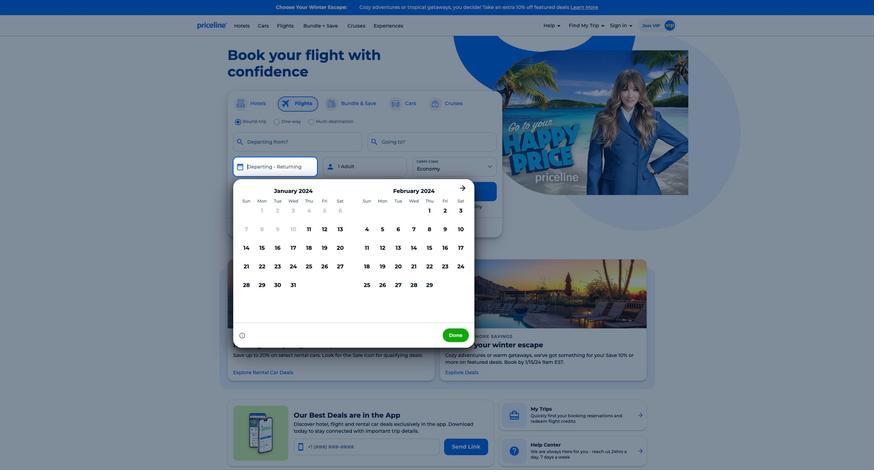 Task type: locate. For each thing, give the bounding box(es) containing it.
1 horizontal spatial none field
[[368, 132, 497, 152]]

show march 2024 image
[[459, 184, 467, 192]]

priceline.com home image
[[197, 22, 227, 29]]

None field
[[233, 132, 362, 152], [368, 132, 497, 152]]

flight-search-form element
[[231, 117, 875, 348]]

types of travel tab list
[[233, 96, 497, 112]]

2 none field from the left
[[368, 132, 497, 152]]

Departing from? field
[[233, 132, 362, 152]]

arrowright image
[[637, 448, 644, 455]]

0 horizontal spatial none field
[[233, 132, 362, 152]]

1 none field from the left
[[233, 132, 362, 152]]

vip badge icon image
[[665, 20, 675, 31]]



Task type: vqa. For each thing, say whether or not it's contained in the screenshot.
FIND associated with Find My Trip
no



Task type: describe. For each thing, give the bounding box(es) containing it.
+1 (###) ###-#### field
[[294, 439, 441, 456]]

none field going to?
[[368, 132, 497, 152]]

Going to? field
[[368, 132, 497, 152]]

none field departing from?
[[233, 132, 362, 152]]

Departing – Returning Date Picker field
[[233, 157, 318, 176]]

arrowright image
[[637, 412, 644, 419]]

app screenshot image
[[233, 406, 288, 461]]

traveler selection text field
[[323, 157, 407, 176]]



